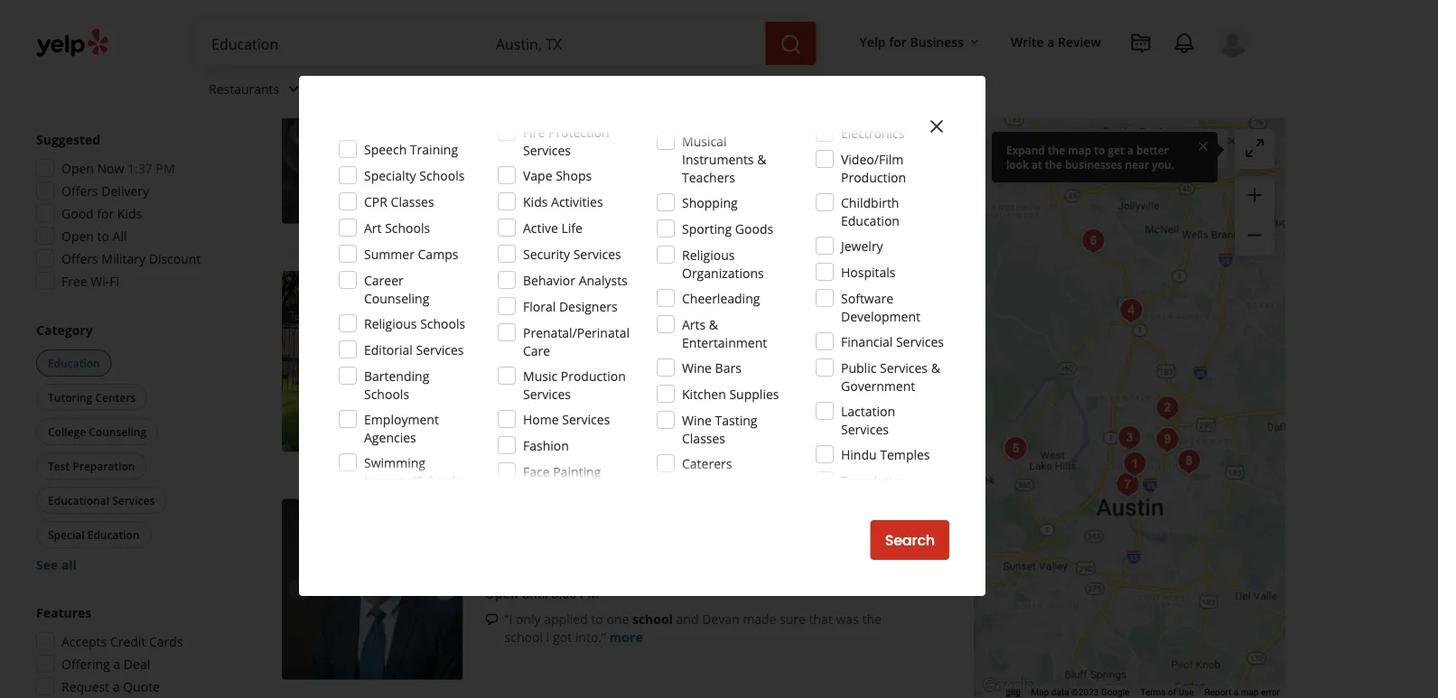 Task type: describe. For each thing, give the bounding box(es) containing it.
academy of thought and industry at austin link
[[505, 271, 898, 296]]

0 vertical spatial the university of texas at austin image
[[282, 43, 463, 224]]

tasting
[[715, 412, 758, 429]]

and inside and devan made sure that was the school i got into."
[[676, 611, 699, 628]]

projects image
[[1131, 33, 1152, 54]]

art
[[364, 219, 382, 236]]

0 horizontal spatial academy of thought and industry at austin image
[[282, 271, 463, 452]]

now
[[97, 160, 124, 177]]

4.8 star rating image
[[485, 301, 582, 320]]

skills!
[[655, 159, 697, 176]]

religious for religious schools
[[364, 315, 417, 332]]

reviews) for .
[[633, 301, 681, 318]]

map data ©2023 google
[[1032, 687, 1130, 698]]

zoom out image
[[1244, 225, 1266, 246]]

services for lactation services
[[841, 421, 889, 438]]

pm for open until 6:00 pm
[[580, 357, 599, 374]]

suggested
[[36, 131, 100, 148]]

montessori
[[666, 330, 727, 345]]

see businesses link
[[507, 136, 585, 151]]

open for open now 1:37 pm
[[61, 160, 94, 177]]

military
[[101, 250, 146, 267]]

care
[[523, 342, 551, 359]]

wine for wine bars
[[682, 359, 712, 376]]

pm for open now 1:37 pm
[[156, 160, 175, 177]]

see for see businesses at this location
[[507, 136, 525, 151]]

translation
[[841, 472, 908, 489]]

a for request a quote
[[113, 678, 120, 695]]

see businesses at this location
[[507, 136, 666, 151]]

counseling for college
[[89, 424, 147, 439]]

the inside and devan made sure that was the school i got into."
[[863, 611, 882, 628]]

open until 6:00 pm
[[485, 357, 599, 374]]

write a review
[[1011, 33, 1102, 50]]

religious schools
[[364, 315, 466, 332]]

close image for the search dialog
[[926, 116, 948, 137]]

$$$$ button
[[175, 69, 221, 97]]

montessori schools button
[[662, 329, 774, 347]]

middle schools & high schools button
[[485, 329, 655, 347]]

search as map moves
[[1089, 141, 1217, 158]]

nursing schools
[[364, 114, 459, 131]]

map
[[1032, 687, 1050, 698]]

test preparation
[[48, 459, 135, 474]]

1 vertical spatial more
[[758, 400, 792, 418]]

offers for offers military discount
[[61, 250, 98, 267]]

industry
[[734, 271, 811, 296]]

austin for . academy of thought and industry at austin
[[839, 271, 898, 296]]

wine tasting classes
[[682, 412, 758, 447]]

onramp college counseling image
[[1110, 467, 1146, 503]]

music
[[523, 367, 558, 385]]

more inside ""apply your cognitive skills! thank you for the best education possible, ut austin and amazing..." more"
[[720, 177, 754, 194]]

austin spanish academy image
[[1076, 223, 1112, 259]]

montessori schools link
[[662, 329, 774, 347]]

group containing category
[[33, 321, 224, 574]]

teachers
[[682, 169, 736, 186]]

analysts
[[579, 272, 628, 289]]

and devan made sure that was the school i got into."
[[505, 611, 882, 646]]

2 . from the top
[[495, 271, 500, 296]]

austin
[[579, 177, 624, 194]]

see all
[[36, 556, 77, 573]]

the inside ""apply your cognitive skills! thank you for the best education possible, ut austin and amazing..." more"
[[785, 159, 804, 176]]

educational path, as well..." more
[[589, 400, 792, 418]]

reviews) for 1
[[640, 73, 688, 90]]

& inside the arts & entertainment
[[709, 316, 718, 333]]

swimming lessons/schools
[[364, 454, 461, 489]]

1 vertical spatial the university of texas at austin image
[[1117, 446, 1154, 483]]

made
[[743, 611, 777, 628]]

keyboard shortcuts image
[[1006, 689, 1021, 698]]

services inside music production services
[[523, 385, 571, 403]]

zoom in image
[[1244, 184, 1266, 206]]

classes inside wine tasting classes
[[682, 430, 726, 447]]

map region
[[910, 0, 1373, 699]]

map for moves
[[1149, 141, 1175, 158]]

montessori schools
[[666, 330, 770, 345]]

accepts
[[61, 633, 107, 650]]

life
[[562, 219, 583, 236]]

search for search
[[885, 530, 935, 551]]

schools for specialty
[[420, 167, 465, 184]]

educational services button
[[36, 487, 167, 514]]

education for childbirth
[[841, 212, 900, 229]]

educational services
[[48, 493, 155, 508]]

6:00
[[552, 357, 577, 374]]

sankalpa academy image
[[1172, 444, 1208, 480]]

software development
[[841, 290, 921, 325]]

at left software
[[816, 271, 834, 296]]

university
[[543, 43, 636, 68]]

1 . the university of texas at austin
[[485, 43, 801, 68]]

see for see all
[[36, 556, 58, 573]]

employment
[[364, 411, 439, 428]]

close image for expand the map to get a better look at the businesses near you. tooltip
[[1197, 138, 1211, 154]]

texas
[[663, 43, 715, 68]]

write
[[1011, 33, 1044, 50]]

college counseling
[[48, 424, 147, 439]]

1
[[485, 43, 495, 68]]

terms of use
[[1141, 687, 1194, 698]]

services for public services & government
[[880, 359, 928, 376]]

painting
[[553, 463, 601, 480]]

special education
[[48, 527, 140, 542]]

1 horizontal spatial as
[[1132, 141, 1145, 158]]

services for home services
[[562, 411, 610, 428]]

organizations
[[682, 264, 764, 282]]

fashion
[[523, 437, 569, 454]]

school inside and devan made sure that was the school i got into."
[[505, 629, 543, 646]]

24 chevron down v2 image
[[283, 78, 305, 100]]

private schools link
[[781, 329, 871, 347]]

high
[[583, 330, 608, 345]]

write a review link
[[1004, 25, 1109, 58]]

the right expand
[[1048, 142, 1066, 157]]

open for open to all
[[61, 227, 94, 244]]

fire
[[523, 123, 545, 141]]

at right texas
[[719, 43, 738, 68]]

group containing features
[[31, 604, 224, 699]]

nursing
[[364, 114, 411, 131]]

deal
[[124, 656, 150, 673]]

at inside expand the map to get a better look at the businesses near you.
[[1032, 157, 1043, 172]]

cognitive
[[587, 159, 652, 176]]

kids inside the search dialog
[[523, 193, 548, 210]]

yelp
[[860, 33, 886, 50]]

childbirth education
[[841, 194, 900, 229]]

delivery
[[101, 182, 149, 199]]

4.8
[[590, 301, 608, 318]]

services inside fire protection services
[[523, 141, 571, 159]]

cpr
[[364, 193, 388, 210]]

terms of use link
[[1141, 687, 1194, 698]]

supplies
[[730, 385, 779, 403]]

speech
[[364, 141, 407, 158]]

0 horizontal spatial kids
[[117, 205, 142, 222]]

0 horizontal spatial more
[[610, 629, 643, 646]]

schools for art
[[385, 219, 430, 236]]

16 speech v2 image
[[485, 161, 499, 176]]

got
[[553, 629, 572, 646]]

vape
[[523, 167, 553, 184]]

government
[[841, 377, 916, 394]]

good
[[61, 205, 94, 222]]

to inside expand the map to get a better look at the businesses near you.
[[1095, 142, 1106, 157]]

0 horizontal spatial as
[[701, 400, 714, 418]]

fi
[[110, 272, 119, 290]]

given
[[625, 382, 656, 400]]

active
[[523, 219, 558, 236]]

previous image for .
[[289, 351, 311, 373]]

0 vertical spatial businesses
[[528, 136, 585, 151]]

home
[[523, 411, 559, 428]]

create
[[796, 382, 833, 400]]

google image
[[979, 675, 1038, 699]]

2 an from the left
[[836, 382, 851, 400]]

1 . from the top
[[495, 43, 500, 68]]

group containing suggested
[[31, 130, 224, 296]]

price group
[[36, 40, 224, 100]]

next image
[[434, 579, 456, 601]]

you
[[740, 159, 761, 176]]

production for video/film production
[[841, 169, 906, 186]]

pm for open until 8:00 pm
[[580, 585, 599, 602]]

4.3 link
[[590, 71, 608, 90]]

tutoring centers
[[48, 390, 136, 405]]

2 vertical spatial of
[[1168, 687, 1177, 698]]

search for search as map moves
[[1089, 141, 1129, 158]]

career
[[364, 272, 404, 289]]

for for business
[[889, 33, 907, 50]]

error
[[1262, 687, 1281, 698]]

expand map image
[[1244, 137, 1266, 159]]

1 vertical spatial education
[[48, 356, 100, 371]]

amazing..."
[[653, 177, 717, 194]]

open now 1:37 pm
[[61, 160, 175, 177]]

expand the map to get a better look at the businesses near you. tooltip
[[992, 132, 1218, 183]]

open for open until 6:00 pm
[[485, 357, 519, 374]]



Task type: locate. For each thing, give the bounding box(es) containing it.
1 vertical spatial school
[[505, 629, 543, 646]]

0 vertical spatial austin
[[743, 43, 801, 68]]

0 vertical spatial for
[[889, 33, 907, 50]]

wine down kitchen
[[682, 412, 712, 429]]

0 vertical spatial see
[[507, 136, 525, 151]]

more link for 1
[[720, 177, 754, 194]]

use
[[1179, 687, 1194, 698]]

services down preparation
[[112, 493, 155, 508]]

classes up caterers
[[682, 430, 726, 447]]

3 slideshow element from the top
[[282, 499, 463, 680]]

1 horizontal spatial more
[[720, 177, 754, 194]]

1 offers from the top
[[61, 182, 98, 199]]

next image
[[434, 351, 456, 373]]

map inside expand the map to get a better look at the businesses near you.
[[1068, 142, 1092, 157]]

services down music
[[523, 385, 571, 403]]

map for error
[[1241, 687, 1259, 698]]

better
[[1137, 142, 1169, 157]]

1 horizontal spatial the university of texas at austin image
[[1117, 446, 1154, 483]]

floral
[[523, 298, 556, 315]]

education inside the search dialog
[[841, 212, 900, 229]]

0 vertical spatial more
[[720, 177, 754, 194]]

0 horizontal spatial religious
[[364, 315, 417, 332]]

childbirth
[[841, 194, 900, 211]]

1 horizontal spatial businesses
[[1066, 157, 1123, 172]]

collegestrategy image
[[998, 431, 1034, 467]]

as right get
[[1132, 141, 1145, 158]]

1 vertical spatial slideshow element
[[282, 271, 463, 452]]

private
[[785, 330, 824, 345]]

schools inside bartending schools
[[364, 385, 409, 403]]

1 slideshow element from the top
[[282, 43, 463, 224]]

services inside lactation services
[[841, 421, 889, 438]]

16 marker v2 image
[[485, 135, 499, 150]]

0 horizontal spatial close image
[[926, 116, 948, 137]]

previous image down 24 chevron down v2 image
[[289, 123, 311, 144]]

2 until from the top
[[522, 585, 548, 602]]

moves
[[1178, 141, 1217, 158]]

businesses left near
[[1066, 157, 1123, 172]]

reviews)
[[640, 73, 688, 90], [633, 301, 681, 318]]

2 horizontal spatial more link
[[758, 400, 792, 418]]

0 horizontal spatial the university of texas at austin image
[[282, 43, 463, 224]]

1 vertical spatial wine
[[682, 412, 712, 429]]

schools for bartending
[[364, 385, 409, 403]]

face
[[523, 463, 550, 480]]

schools for nursing
[[414, 114, 459, 131]]

austin right texas
[[743, 43, 801, 68]]

specialty schools
[[364, 167, 465, 184]]

religious up editorial
[[364, 315, 417, 332]]

help
[[767, 382, 792, 400]]

see left all
[[36, 556, 58, 573]]

training
[[410, 141, 458, 158]]

the left best
[[785, 159, 804, 176]]

schools inside 'button'
[[730, 330, 770, 345]]

religious
[[682, 246, 735, 263], [364, 315, 417, 332]]

for right yelp
[[889, 33, 907, 50]]

1 vertical spatial previous image
[[289, 351, 311, 373]]

kids down "delivery"
[[117, 205, 142, 222]]

16 speech v2 image
[[485, 613, 499, 627]]

prenatal/perinatal
[[523, 324, 630, 341]]

2 vertical spatial more
[[610, 629, 643, 646]]

your
[[549, 159, 583, 176]]

2 horizontal spatial more
[[758, 400, 792, 418]]

1 horizontal spatial counseling
[[364, 290, 430, 307]]

close image right better
[[1197, 138, 1211, 154]]

to up into."
[[591, 611, 603, 628]]

private schools button
[[781, 329, 871, 347]]

2 previous image from the top
[[289, 351, 311, 373]]

1 vertical spatial search
[[885, 530, 935, 551]]

austin for 1 . the university of texas at austin
[[743, 43, 801, 68]]

schools inside button
[[826, 330, 867, 345]]

academy of thought and industry at austin image
[[282, 271, 463, 452], [1150, 390, 1186, 427]]

austin
[[743, 43, 801, 68], [839, 271, 898, 296]]

close image inside the search dialog
[[926, 116, 948, 137]]

for inside ""apply your cognitive skills! thank you for the best education possible, ut austin and amazing..." more"
[[765, 159, 782, 176]]

to left help
[[751, 382, 763, 400]]

see right 16 marker v2 icon
[[507, 136, 525, 151]]

discount
[[149, 250, 201, 267]]

counseling inside college counseling button
[[89, 424, 147, 439]]

0 vertical spatial production
[[841, 169, 906, 186]]

2 horizontal spatial of
[[1168, 687, 1177, 698]]

pm right 1:37
[[156, 160, 175, 177]]

0 horizontal spatial more link
[[610, 629, 643, 646]]

shopping
[[682, 194, 738, 211]]

more down you
[[720, 177, 754, 194]]

security
[[523, 245, 570, 263]]

expand the map to get a better look at the businesses near you.
[[1007, 142, 1175, 172]]

services inside translation services
[[841, 490, 889, 507]]

at right look
[[1032, 157, 1043, 172]]

16 chevron down v2 image
[[968, 35, 982, 49]]

0 horizontal spatial production
[[561, 367, 626, 385]]

0 horizontal spatial search
[[885, 530, 935, 551]]

& inside middle schools & high schools button
[[572, 330, 580, 345]]

1 horizontal spatial close image
[[1197, 138, 1211, 154]]

an down public
[[836, 382, 851, 400]]

hindu temples
[[841, 446, 930, 463]]

business categories element
[[194, 65, 1250, 117]]

financial
[[841, 333, 893, 350]]

to inside ""at ati, he has been given an opportunity to help create an individualized"
[[751, 382, 763, 400]]

2 vertical spatial and
[[676, 611, 699, 628]]

centers
[[95, 390, 136, 405]]

jewelry
[[841, 237, 884, 254]]

1 horizontal spatial austin
[[839, 271, 898, 296]]

0 vertical spatial as
[[1132, 141, 1145, 158]]

counseling for career
[[364, 290, 430, 307]]

reviews) inside '(12 reviews)' link
[[633, 301, 681, 318]]

more link down you
[[720, 177, 754, 194]]

editorial services
[[364, 341, 464, 358]]

restaurants
[[209, 80, 279, 97]]

2 offers from the top
[[61, 250, 98, 267]]

1 horizontal spatial production
[[841, 169, 906, 186]]

1 vertical spatial until
[[522, 585, 548, 602]]

middle
[[488, 330, 525, 345]]

search dialog
[[0, 0, 1439, 699]]

free
[[61, 272, 87, 290]]

for right you
[[765, 159, 782, 176]]

notifications image
[[1174, 33, 1196, 54]]

swimming
[[364, 454, 426, 471]]

services for educational services
[[112, 493, 155, 508]]

previous image
[[289, 123, 311, 144], [289, 351, 311, 373]]

close image right electronics
[[926, 116, 948, 137]]

google
[[1102, 687, 1130, 698]]

arts & entertainment
[[682, 316, 767, 351]]

2 slideshow element from the top
[[282, 271, 463, 452]]

an up path,
[[660, 382, 675, 400]]

copernicus stem, language and arts academy image
[[1150, 422, 1186, 458]]

more link for .
[[758, 400, 792, 418]]

group
[[31, 130, 224, 296], [1235, 176, 1275, 256], [33, 321, 224, 574], [31, 604, 224, 699]]

production for music production services
[[561, 367, 626, 385]]

a for offering a deal
[[113, 656, 120, 673]]

education for special
[[87, 527, 140, 542]]

1 vertical spatial reviews)
[[633, 301, 681, 318]]

0 horizontal spatial of
[[593, 271, 611, 296]]

see all button
[[36, 556, 77, 573]]

services up analysts
[[574, 245, 621, 263]]

1 wine from the top
[[682, 359, 712, 376]]

school
[[633, 611, 673, 628], [505, 629, 543, 646]]

more link down help
[[758, 400, 792, 418]]

review
[[1058, 33, 1102, 50]]

at left this
[[588, 136, 598, 151]]

educational
[[589, 400, 664, 418]]

1 an from the left
[[660, 382, 675, 400]]

wine for wine tasting classes
[[682, 412, 712, 429]]

0 vertical spatial pm
[[156, 160, 175, 177]]

0 vertical spatial wine
[[682, 359, 712, 376]]

until for until 6:00 pm
[[522, 357, 548, 374]]

classes down specialty schools
[[391, 193, 434, 210]]

0 horizontal spatial businesses
[[528, 136, 585, 151]]

middle schools & high schools link
[[485, 329, 655, 347]]

search image
[[780, 34, 802, 55]]

offers up free
[[61, 250, 98, 267]]

schools for middle
[[528, 330, 569, 345]]

search inside button
[[885, 530, 935, 551]]

counseling
[[364, 290, 430, 307], [89, 424, 147, 439]]

1 horizontal spatial see
[[507, 136, 525, 151]]

he
[[550, 382, 565, 400]]

more link down one
[[610, 629, 643, 646]]

religious up organizations
[[682, 246, 735, 263]]

0 vertical spatial previous image
[[289, 123, 311, 144]]

for inside button
[[889, 33, 907, 50]]

look
[[1007, 157, 1029, 172]]

good for kids
[[61, 205, 142, 222]]

the right the was at the bottom right of page
[[863, 611, 882, 628]]

2 vertical spatial more link
[[610, 629, 643, 646]]

0 horizontal spatial classes
[[391, 193, 434, 210]]

1 vertical spatial austin
[[839, 271, 898, 296]]

(12 reviews) link
[[611, 299, 681, 318]]

wine up kitchen
[[682, 359, 712, 376]]

quote
[[123, 678, 160, 695]]

counseling inside the search dialog
[[364, 290, 430, 307]]

map left error
[[1241, 687, 1259, 698]]

& for musical instruments & teachers
[[757, 150, 767, 168]]

open up the "i
[[485, 585, 519, 602]]

reviews) inside (134 reviews) "link"
[[640, 73, 688, 90]]

0 horizontal spatial for
[[97, 205, 114, 222]]

4.3 star rating image
[[485, 73, 582, 91]]

services inside public services & government
[[880, 359, 928, 376]]

services down financial services
[[880, 359, 928, 376]]

2 wine from the top
[[682, 412, 712, 429]]

the right look
[[1045, 157, 1063, 172]]

0 vertical spatial classes
[[391, 193, 434, 210]]

services down the translation
[[841, 490, 889, 507]]

education button
[[36, 350, 112, 377]]

slideshow element for 1
[[282, 43, 463, 224]]

schools for religious
[[420, 315, 466, 332]]

a for write a review
[[1048, 33, 1055, 50]]

search
[[1089, 141, 1129, 158], [885, 530, 935, 551]]

video/film
[[841, 150, 904, 168]]

1 horizontal spatial of
[[640, 43, 658, 68]]

close image
[[926, 116, 948, 137], [1197, 138, 1211, 154]]

close image inside expand the map to get a better look at the businesses near you. tooltip
[[1197, 138, 1211, 154]]

0 vertical spatial of
[[640, 43, 658, 68]]

&
[[757, 150, 767, 168], [709, 316, 718, 333], [572, 330, 580, 345], [931, 359, 941, 376]]

open down the suggested
[[61, 160, 94, 177]]

counseling down career
[[364, 290, 430, 307]]

a inside the write a review link
[[1048, 33, 1055, 50]]

until for until 8:00 pm
[[522, 585, 548, 602]]

1 vertical spatial counseling
[[89, 424, 147, 439]]

open to all
[[61, 227, 127, 244]]

"at ati, he has been given an opportunity to help create an individualized
[[505, 382, 851, 418]]

has
[[568, 382, 589, 400]]

schools for private
[[826, 330, 867, 345]]

and inside ""apply your cognitive skills! thank you for the best education possible, ut austin and amazing..." more"
[[627, 177, 649, 194]]

0 vertical spatial until
[[522, 357, 548, 374]]

reviews) down the university of texas at austin "link"
[[640, 73, 688, 90]]

0 vertical spatial counseling
[[364, 290, 430, 307]]

offers for offers delivery
[[61, 182, 98, 199]]

map left moves
[[1149, 141, 1175, 158]]

a right report
[[1234, 687, 1239, 698]]

services down religious schools
[[416, 341, 464, 358]]

kids
[[523, 193, 548, 210], [117, 205, 142, 222]]

business
[[910, 33, 964, 50]]

category
[[36, 321, 93, 338]]

education down educational services button
[[87, 527, 140, 542]]

a left deal
[[113, 656, 120, 673]]

for inside group
[[97, 205, 114, 222]]

& inside public services & government
[[931, 359, 941, 376]]

1 vertical spatial .
[[495, 271, 500, 296]]

i
[[546, 629, 550, 646]]

0 horizontal spatial school
[[505, 629, 543, 646]]

2 vertical spatial for
[[97, 205, 114, 222]]

1 horizontal spatial an
[[836, 382, 851, 400]]

a down offering a deal
[[113, 678, 120, 695]]

1 vertical spatial austin admissions consulting image
[[282, 499, 463, 680]]

into."
[[575, 629, 606, 646]]

summer camps
[[364, 245, 459, 263]]

0 vertical spatial slideshow element
[[282, 43, 463, 224]]

schools for montessori
[[730, 330, 770, 345]]

None search field
[[197, 22, 820, 65]]

0 horizontal spatial austin admissions consulting image
[[282, 499, 463, 680]]

2 vertical spatial pm
[[580, 585, 599, 602]]

thought
[[615, 271, 691, 296]]

1 vertical spatial for
[[765, 159, 782, 176]]

protection
[[549, 123, 610, 141]]

offering a deal
[[61, 656, 150, 673]]

user actions element
[[845, 23, 1275, 134]]

offers up good
[[61, 182, 98, 199]]

0 horizontal spatial an
[[660, 382, 675, 400]]

previous image
[[289, 579, 311, 601]]

a for report a map error
[[1234, 687, 1239, 698]]

2 horizontal spatial for
[[889, 33, 907, 50]]

as down opportunity
[[701, 400, 714, 418]]

1 horizontal spatial map
[[1149, 141, 1175, 158]]

1 horizontal spatial more link
[[720, 177, 754, 194]]

until up 'ati,' on the left of the page
[[522, 357, 548, 374]]

0 vertical spatial more link
[[720, 177, 754, 194]]

until up only
[[522, 585, 548, 602]]

businesses up your
[[528, 136, 585, 151]]

1 horizontal spatial school
[[633, 611, 673, 628]]

. left the in the top of the page
[[495, 43, 500, 68]]

behavior analysts
[[523, 272, 628, 289]]

pm
[[156, 160, 175, 177], [580, 357, 599, 374], [580, 585, 599, 602]]

pm up "i only applied to one school
[[580, 585, 599, 602]]

0 vertical spatial school
[[633, 611, 673, 628]]

open for open until 8:00 pm
[[485, 585, 519, 602]]

0 vertical spatial education
[[841, 212, 900, 229]]

1 vertical spatial see
[[36, 556, 58, 573]]

paul mitchell the school austin image
[[1114, 293, 1150, 329]]

"at
[[505, 382, 522, 400]]

services for translation services
[[841, 490, 889, 507]]

0 vertical spatial .
[[495, 43, 500, 68]]

get
[[1108, 142, 1125, 157]]

agencies
[[364, 429, 416, 446]]

production down prenatal/perinatal care
[[561, 367, 626, 385]]

& for middle schools & high schools
[[572, 330, 580, 345]]

ati,
[[525, 382, 547, 400]]

0 horizontal spatial counseling
[[89, 424, 147, 439]]

0 vertical spatial offers
[[61, 182, 98, 199]]

services down has
[[562, 411, 610, 428]]

austin admissions consulting image
[[1112, 420, 1148, 456], [282, 499, 463, 680]]

4.3
[[590, 73, 608, 90]]

services for security services
[[574, 245, 621, 263]]

wi-
[[91, 272, 110, 290]]

. academy of thought and industry at austin
[[495, 271, 898, 296]]

a right get
[[1128, 142, 1134, 157]]

1 vertical spatial of
[[593, 271, 611, 296]]

services for editorial services
[[416, 341, 464, 358]]

0 vertical spatial religious
[[682, 246, 735, 263]]

ut
[[560, 177, 576, 194]]

reviews) down thought
[[633, 301, 681, 318]]

counseling down centers
[[89, 424, 147, 439]]

report a map error link
[[1205, 687, 1281, 698]]

education down 'category'
[[48, 356, 100, 371]]

of up 4.8 link
[[593, 271, 611, 296]]

previous image left editorial
[[289, 351, 311, 373]]

of up (134 reviews) "link"
[[640, 43, 658, 68]]

1 vertical spatial religious
[[364, 315, 417, 332]]

pm right 6:00
[[580, 357, 599, 374]]

0 vertical spatial search
[[1089, 141, 1129, 158]]

map for to
[[1068, 142, 1092, 157]]

map left get
[[1068, 142, 1092, 157]]

0 vertical spatial reviews)
[[640, 73, 688, 90]]

1 horizontal spatial austin admissions consulting image
[[1112, 420, 1148, 456]]

services for financial services
[[896, 333, 944, 350]]

activities
[[551, 193, 603, 210]]

services up public services & government
[[896, 333, 944, 350]]

(12 reviews)
[[611, 301, 681, 318]]

& inside musical instruments & teachers
[[757, 150, 767, 168]]

a right write at the right of page
[[1048, 33, 1055, 50]]

kids down vape
[[523, 193, 548, 210]]

for for kids
[[97, 205, 114, 222]]

production inside music production services
[[561, 367, 626, 385]]

specialty
[[364, 167, 416, 184]]

1 until from the top
[[522, 357, 548, 374]]

open up "at
[[485, 357, 519, 374]]

special
[[48, 527, 85, 542]]

terms
[[1141, 687, 1166, 698]]

austin up development
[[839, 271, 898, 296]]

the university of texas at austin image
[[282, 43, 463, 224], [1117, 446, 1154, 483]]

1 vertical spatial classes
[[682, 430, 726, 447]]

0 vertical spatial austin admissions consulting image
[[1112, 420, 1148, 456]]

services inside button
[[112, 493, 155, 508]]

1 previous image from the top
[[289, 123, 311, 144]]

request
[[61, 678, 109, 695]]

school down only
[[505, 629, 543, 646]]

1 vertical spatial and
[[695, 271, 730, 296]]

school right one
[[633, 611, 673, 628]]

hospitals
[[841, 263, 896, 281]]

fire protection services
[[523, 123, 610, 159]]

more down help
[[758, 400, 792, 418]]

slideshow element
[[282, 43, 463, 224], [282, 271, 463, 452], [282, 499, 463, 680]]

religious inside religious organizations
[[682, 246, 735, 263]]

religious organizations
[[682, 246, 764, 282]]

more down one
[[610, 629, 643, 646]]

0 horizontal spatial see
[[36, 556, 58, 573]]

wine inside wine tasting classes
[[682, 412, 712, 429]]

previous image for 1
[[289, 123, 311, 144]]

1 vertical spatial as
[[701, 400, 714, 418]]

2 vertical spatial education
[[87, 527, 140, 542]]

"apply
[[505, 159, 546, 176]]

education down childbirth
[[841, 212, 900, 229]]

1 horizontal spatial academy of thought and industry at austin image
[[1150, 390, 1186, 427]]

of left use
[[1168, 687, 1177, 698]]

preparation
[[73, 459, 135, 474]]

to left the all
[[97, 227, 109, 244]]

0 vertical spatial and
[[627, 177, 649, 194]]

open down good
[[61, 227, 94, 244]]

1 vertical spatial pm
[[580, 357, 599, 374]]

production down video/film
[[841, 169, 906, 186]]

services down fire
[[523, 141, 571, 159]]

religious for religious organizations
[[682, 246, 735, 263]]

services down lactation
[[841, 421, 889, 438]]

0 horizontal spatial map
[[1068, 142, 1092, 157]]

a inside expand the map to get a better look at the businesses near you.
[[1128, 142, 1134, 157]]

art schools
[[364, 219, 430, 236]]

. up 4.8 star rating image
[[495, 271, 500, 296]]

1 horizontal spatial search
[[1089, 141, 1129, 158]]

slideshow element for .
[[282, 271, 463, 452]]

career counseling
[[364, 272, 430, 307]]

to left get
[[1095, 142, 1106, 157]]

open until 8:00 pm
[[485, 585, 599, 602]]

businesses inside expand the map to get a better look at the businesses near you.
[[1066, 157, 1123, 172]]

0 horizontal spatial austin
[[743, 43, 801, 68]]

& for public services & government
[[931, 359, 941, 376]]

"apply your cognitive skills! thank you for the best education possible, ut austin and amazing..." more
[[505, 159, 900, 194]]

1 horizontal spatial religious
[[682, 246, 735, 263]]

1 vertical spatial production
[[561, 367, 626, 385]]

1 vertical spatial businesses
[[1066, 157, 1123, 172]]

for down offers delivery
[[97, 205, 114, 222]]



Task type: vqa. For each thing, say whether or not it's contained in the screenshot.
OC Art and Home image
no



